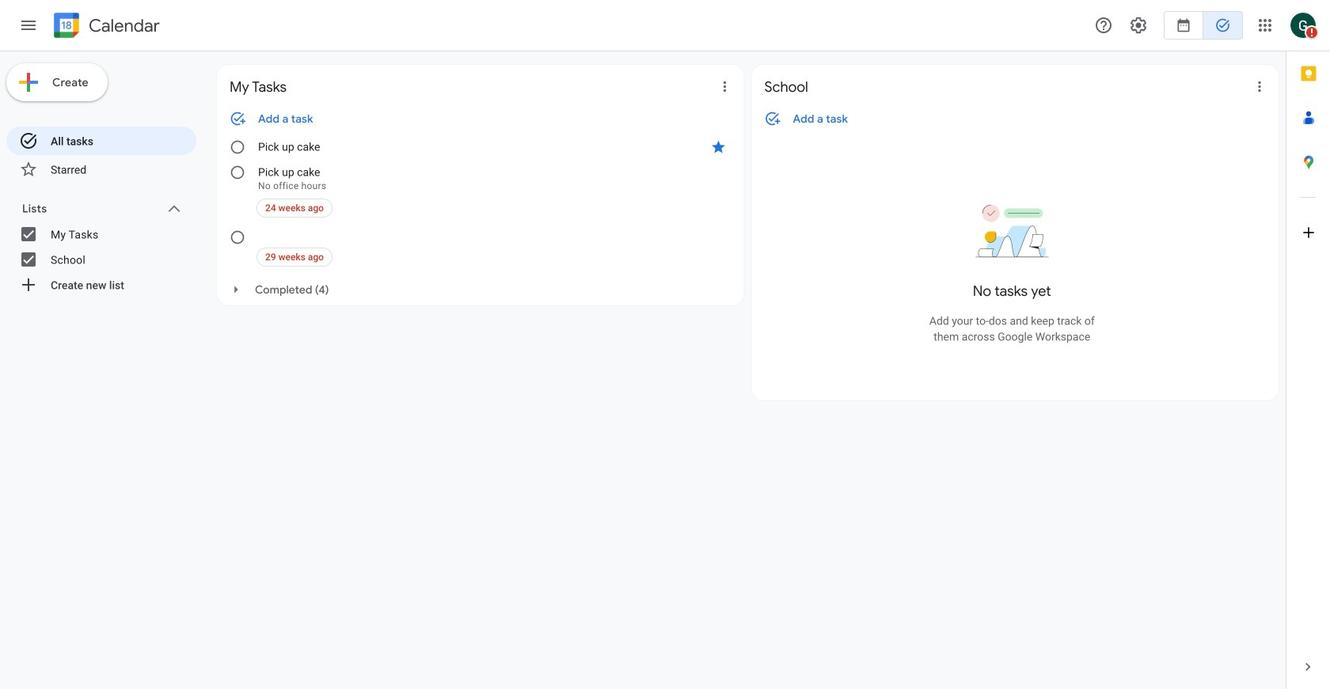 Task type: describe. For each thing, give the bounding box(es) containing it.
heading inside 'calendar' element
[[86, 16, 160, 35]]

calendar element
[[51, 10, 160, 44]]



Task type: locate. For each thing, give the bounding box(es) containing it.
settings menu image
[[1129, 16, 1148, 35]]

heading
[[86, 16, 160, 35]]

tasks sidebar image
[[19, 16, 38, 35]]

support menu image
[[1094, 16, 1113, 35]]

tab list
[[1287, 51, 1330, 645]]



Task type: vqa. For each thing, say whether or not it's contained in the screenshot.
heading in the Calendar element
yes



